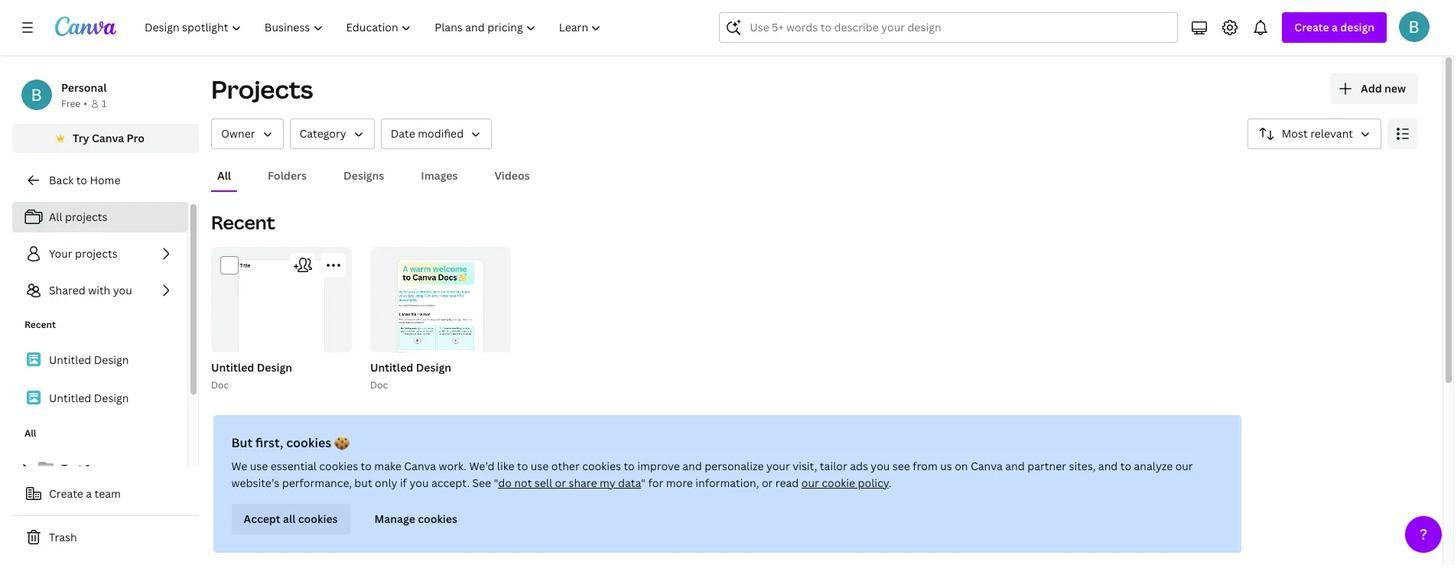 Task type: describe. For each thing, give the bounding box(es) containing it.
ads
[[850, 459, 868, 474]]

partner
[[1028, 459, 1067, 474]]

•
[[84, 97, 87, 110]]

team
[[95, 487, 121, 501]]

work.
[[439, 459, 467, 474]]

free •
[[61, 97, 87, 110]]

🍪
[[334, 435, 350, 451]]

all for all button
[[217, 168, 231, 183]]

test 1 button
[[618, 473, 809, 528]]

performance,
[[282, 476, 352, 490]]

add new
[[1361, 81, 1406, 96]]

images button
[[415, 161, 464, 191]]

our cookie policy link
[[802, 476, 889, 490]]

cookies right all
[[298, 512, 338, 526]]

on
[[955, 459, 968, 474]]

your projects
[[49, 246, 118, 261]]

only
[[375, 476, 397, 490]]

accept all cookies button
[[231, 504, 350, 535]]

make
[[374, 459, 402, 474]]

your projects link
[[12, 239, 187, 269]]

0 vertical spatial 1
[[102, 97, 107, 110]]

not
[[514, 476, 532, 490]]

relevant
[[1311, 126, 1354, 141]]

analyze
[[1134, 459, 1173, 474]]

all
[[283, 512, 296, 526]]

1 and from the left
[[683, 459, 702, 474]]

more
[[666, 476, 693, 490]]

try canva pro button
[[12, 124, 199, 153]]

most
[[1282, 126, 1308, 141]]

2 and from the left
[[1006, 459, 1025, 474]]

design
[[1341, 20, 1375, 34]]

date modified
[[391, 126, 464, 141]]

folders inside dropdown button
[[236, 435, 305, 461]]

folders button
[[211, 433, 314, 464]]

1 vertical spatial 1
[[85, 461, 91, 476]]

all projects link
[[12, 202, 187, 233]]

we use essential cookies to make canva work. we'd like to use other cookies to improve and personalize your visit, tailor ads you see from us on canva and partner sites, and to analyze our website's performance, but only if you accept. see "
[[231, 459, 1193, 490]]

videos
[[495, 168, 530, 183]]

policy
[[858, 476, 889, 490]]

we
[[231, 459, 247, 474]]

projects for your projects
[[75, 246, 118, 261]]

share
[[569, 476, 597, 490]]

my
[[600, 476, 616, 490]]

folders button
[[262, 161, 313, 191]]

untitled design doc for first untitled design button from left
[[211, 360, 292, 392]]

" inside 'we use essential cookies to make canva work. we'd like to use other cookies to improve and personalize your visit, tailor ads you see from us on canva and partner sites, and to analyze our website's performance, but only if you accept. see "'
[[494, 476, 498, 490]]

you inside shared with you link
[[113, 283, 132, 298]]

cookie
[[822, 476, 856, 490]]

back
[[49, 173, 74, 187]]

but first, cookies 🍪 dialog
[[213, 415, 1241, 553]]

try
[[73, 131, 89, 145]]

starred link
[[211, 473, 402, 528]]

see
[[893, 459, 910, 474]]

cookies down '🍪'
[[319, 459, 358, 474]]

but
[[231, 435, 253, 451]]

2 untitled design button from the left
[[370, 359, 451, 378]]

Owner button
[[211, 119, 283, 149]]

we'd
[[469, 459, 495, 474]]

other
[[551, 459, 580, 474]]

home
[[90, 173, 121, 187]]

list containing untitled design
[[12, 344, 187, 415]]

2 use from the left
[[531, 459, 549, 474]]

create a design button
[[1283, 12, 1387, 43]]

0 horizontal spatial recent
[[24, 318, 56, 331]]

2 or from the left
[[762, 476, 773, 490]]

tailor
[[820, 459, 848, 474]]

Search search field
[[750, 13, 1148, 42]]

videos button
[[489, 161, 536, 191]]

shared
[[49, 283, 85, 298]]

designs
[[344, 168, 384, 183]]

all projects
[[49, 210, 107, 224]]

see
[[472, 476, 491, 490]]

doc for first untitled design button from left
[[211, 379, 229, 392]]

create a team button
[[12, 479, 199, 510]]

category
[[300, 126, 346, 141]]

modified
[[418, 126, 464, 141]]

essential
[[271, 459, 317, 474]]

to up data
[[624, 459, 635, 474]]

accept.
[[431, 476, 470, 490]]

1 use from the left
[[250, 459, 268, 474]]

starred
[[269, 493, 308, 507]]

for
[[648, 476, 664, 490]]

1 horizontal spatial canva
[[404, 459, 436, 474]]

2 " from the left
[[641, 476, 646, 490]]

all button
[[211, 161, 237, 191]]

visit,
[[793, 459, 817, 474]]

your
[[49, 246, 72, 261]]

pro
[[127, 131, 145, 145]]

but first, cookies 🍪
[[231, 435, 350, 451]]

cookies up the my
[[582, 459, 621, 474]]

all for all projects
[[49, 210, 62, 224]]

0 horizontal spatial test 1
[[61, 461, 91, 476]]

shared with you link
[[12, 275, 187, 306]]

manage cookies button
[[362, 504, 470, 535]]

top level navigation element
[[135, 12, 615, 43]]

but
[[355, 476, 372, 490]]

test inside button
[[676, 485, 697, 500]]



Task type: locate. For each thing, give the bounding box(es) containing it.
test 1 link
[[12, 453, 187, 485], [618, 473, 809, 528]]

from
[[913, 459, 938, 474]]

or left "read"
[[762, 476, 773, 490]]

uploads link
[[414, 473, 605, 528]]

1 vertical spatial untitled design
[[49, 391, 129, 406]]

0 vertical spatial create
[[1295, 20, 1330, 34]]

cookies down accept.
[[418, 512, 457, 526]]

back to home
[[49, 173, 121, 187]]

do not sell or share my data link
[[498, 476, 641, 490]]

1 horizontal spatial a
[[1332, 20, 1338, 34]]

all
[[217, 168, 231, 183], [49, 210, 62, 224], [24, 427, 36, 440]]

2 vertical spatial 1
[[700, 485, 706, 500]]

to right back
[[76, 173, 87, 187]]

0 horizontal spatial you
[[113, 283, 132, 298]]

date
[[391, 126, 415, 141]]

sell
[[535, 476, 552, 490]]

create for create a team
[[49, 487, 83, 501]]

" right see
[[494, 476, 498, 490]]

0 horizontal spatial test 1 link
[[12, 453, 187, 485]]

untitled design button
[[211, 359, 292, 378], [370, 359, 451, 378]]

manage
[[375, 512, 415, 526]]

list
[[12, 202, 187, 306], [12, 344, 187, 415]]

a inside button
[[86, 487, 92, 501]]

1 untitled design from the top
[[49, 353, 129, 367]]

a for design
[[1332, 20, 1338, 34]]

a left team
[[86, 487, 92, 501]]

1 right the more
[[700, 485, 706, 500]]

1 horizontal spatial untitled design button
[[370, 359, 451, 378]]

and left partner
[[1006, 459, 1025, 474]]

test
[[61, 461, 83, 476], [676, 485, 697, 500]]

folders
[[268, 168, 307, 183], [236, 435, 305, 461]]

design
[[94, 353, 129, 367], [257, 360, 292, 375], [416, 360, 451, 375], [94, 391, 129, 406]]

canva right the "try"
[[92, 131, 124, 145]]

our inside 'we use essential cookies to make canva work. we'd like to use other cookies to improve and personalize your visit, tailor ads you see from us on canva and partner sites, and to analyze our website's performance, but only if you accept. see "'
[[1176, 459, 1193, 474]]

"
[[494, 476, 498, 490], [641, 476, 646, 490]]

doc for first untitled design button from right
[[370, 379, 388, 392]]

1 horizontal spatial you
[[410, 476, 429, 490]]

recent
[[211, 210, 275, 235], [24, 318, 56, 331]]

1 horizontal spatial test 1
[[676, 485, 706, 500]]

create inside dropdown button
[[1295, 20, 1330, 34]]

0 vertical spatial folders
[[268, 168, 307, 183]]

0 vertical spatial projects
[[65, 210, 107, 224]]

1 vertical spatial list
[[12, 344, 187, 415]]

all inside button
[[217, 168, 231, 183]]

1 horizontal spatial and
[[1006, 459, 1025, 474]]

free
[[61, 97, 81, 110]]

a for team
[[86, 487, 92, 501]]

projects inside "link"
[[65, 210, 107, 224]]

1 horizontal spatial "
[[641, 476, 646, 490]]

1 untitled design link from the top
[[12, 344, 187, 376]]

0 horizontal spatial canva
[[92, 131, 124, 145]]

shared with you
[[49, 283, 132, 298]]

0 vertical spatial all
[[217, 168, 231, 183]]

1 inside test 1 button
[[700, 485, 706, 500]]

projects for all projects
[[65, 210, 107, 224]]

0 horizontal spatial all
[[24, 427, 36, 440]]

or
[[555, 476, 566, 490], [762, 476, 773, 490]]

canva inside button
[[92, 131, 124, 145]]

recent down all button
[[211, 210, 275, 235]]

new
[[1385, 81, 1406, 96]]

1 horizontal spatial our
[[1176, 459, 1193, 474]]

add new button
[[1331, 73, 1419, 104]]

1 vertical spatial a
[[86, 487, 92, 501]]

create
[[1295, 20, 1330, 34], [49, 487, 83, 501]]

test up create a team at the left bottom of page
[[61, 461, 83, 476]]

0 horizontal spatial doc
[[211, 379, 229, 392]]

do
[[498, 476, 512, 490]]

projects
[[65, 210, 107, 224], [75, 246, 118, 261]]

use up website's
[[250, 459, 268, 474]]

with
[[88, 283, 110, 298]]

create a design
[[1295, 20, 1375, 34]]

to up "but"
[[361, 459, 372, 474]]

" left for
[[641, 476, 646, 490]]

1 vertical spatial all
[[49, 210, 62, 224]]

canva
[[92, 131, 124, 145], [404, 459, 436, 474], [971, 459, 1003, 474]]

test right for
[[676, 485, 697, 500]]

and
[[683, 459, 702, 474], [1006, 459, 1025, 474], [1099, 459, 1118, 474]]

2 horizontal spatial and
[[1099, 459, 1118, 474]]

most relevant
[[1282, 126, 1354, 141]]

create a team
[[49, 487, 121, 501]]

0 horizontal spatial untitled design doc
[[211, 360, 292, 392]]

1 horizontal spatial create
[[1295, 20, 1330, 34]]

1 horizontal spatial test
[[676, 485, 697, 500]]

a
[[1332, 20, 1338, 34], [86, 487, 92, 501]]

all inside "link"
[[49, 210, 62, 224]]

1 horizontal spatial all
[[49, 210, 62, 224]]

our right analyze
[[1176, 459, 1193, 474]]

1 vertical spatial test 1
[[676, 485, 706, 500]]

1 horizontal spatial recent
[[211, 210, 275, 235]]

read
[[776, 476, 799, 490]]

1 right •
[[102, 97, 107, 110]]

back to home link
[[12, 165, 199, 196]]

test 1 inside button
[[676, 485, 706, 500]]

test 1 up create a team at the left bottom of page
[[61, 461, 91, 476]]

0 vertical spatial our
[[1176, 459, 1193, 474]]

0 vertical spatial untitled design
[[49, 353, 129, 367]]

recent down shared
[[24, 318, 56, 331]]

1 untitled design button from the left
[[211, 359, 292, 378]]

and right sites,
[[1099, 459, 1118, 474]]

data
[[618, 476, 641, 490]]

0 horizontal spatial a
[[86, 487, 92, 501]]

canva up if
[[404, 459, 436, 474]]

a inside dropdown button
[[1332, 20, 1338, 34]]

1 horizontal spatial 1
[[102, 97, 107, 110]]

you right if
[[410, 476, 429, 490]]

our down visit,
[[802, 476, 819, 490]]

and up do not sell or share my data " for more information, or read our cookie policy .
[[683, 459, 702, 474]]

cookies up essential
[[286, 435, 332, 451]]

you right with
[[113, 283, 132, 298]]

like
[[497, 459, 515, 474]]

create left design
[[1295, 20, 1330, 34]]

untitled design for 1st untitled design link
[[49, 353, 129, 367]]

test 1 right for
[[676, 485, 706, 500]]

do not sell or share my data " for more information, or read our cookie policy .
[[498, 476, 892, 490]]

personalize
[[705, 459, 764, 474]]

1 vertical spatial you
[[871, 459, 890, 474]]

list containing all projects
[[12, 202, 187, 306]]

3 and from the left
[[1099, 459, 1118, 474]]

trash
[[49, 530, 77, 545]]

add
[[1361, 81, 1382, 96]]

first,
[[256, 435, 283, 451]]

2 horizontal spatial all
[[217, 168, 231, 183]]

1 vertical spatial projects
[[75, 246, 118, 261]]

folders inside button
[[268, 168, 307, 183]]

0 vertical spatial test 1
[[61, 461, 91, 476]]

create for create a design
[[1295, 20, 1330, 34]]

to right like
[[517, 459, 528, 474]]

0 vertical spatial you
[[113, 283, 132, 298]]

1 or from the left
[[555, 476, 566, 490]]

website's
[[231, 476, 279, 490]]

create left team
[[49, 487, 83, 501]]

2 vertical spatial you
[[410, 476, 429, 490]]

1 vertical spatial our
[[802, 476, 819, 490]]

0 vertical spatial untitled design link
[[12, 344, 187, 376]]

1 horizontal spatial or
[[762, 476, 773, 490]]

0 horizontal spatial untitled design button
[[211, 359, 292, 378]]

2 horizontal spatial 1
[[700, 485, 706, 500]]

manage cookies
[[375, 512, 457, 526]]

if
[[400, 476, 407, 490]]

images
[[421, 168, 458, 183]]

Category button
[[290, 119, 375, 149]]

create inside button
[[49, 487, 83, 501]]

2 list from the top
[[12, 344, 187, 415]]

0 horizontal spatial and
[[683, 459, 702, 474]]

1 untitled design doc from the left
[[211, 360, 292, 392]]

1 horizontal spatial use
[[531, 459, 549, 474]]

None search field
[[720, 12, 1179, 43]]

owner
[[221, 126, 255, 141]]

cookies
[[286, 435, 332, 451], [319, 459, 358, 474], [582, 459, 621, 474], [298, 512, 338, 526], [418, 512, 457, 526]]

use up "sell"
[[531, 459, 549, 474]]

1 horizontal spatial doc
[[370, 379, 388, 392]]

2 horizontal spatial canva
[[971, 459, 1003, 474]]

2 horizontal spatial you
[[871, 459, 890, 474]]

Date modified button
[[381, 119, 492, 149]]

designs button
[[337, 161, 390, 191]]

2 untitled design link from the top
[[12, 383, 187, 415]]

1 doc from the left
[[211, 379, 229, 392]]

untitled
[[49, 353, 91, 367], [211, 360, 254, 375], [370, 360, 413, 375], [49, 391, 91, 406]]

.
[[889, 476, 892, 490]]

0 vertical spatial list
[[12, 202, 187, 306]]

untitled design doc for first untitled design button from right
[[370, 360, 451, 392]]

us
[[941, 459, 952, 474]]

Sort by button
[[1248, 119, 1382, 149]]

untitled design link
[[12, 344, 187, 376], [12, 383, 187, 415]]

0 vertical spatial recent
[[211, 210, 275, 235]]

0 vertical spatial test
[[61, 461, 83, 476]]

1 horizontal spatial test 1 link
[[618, 473, 809, 528]]

1 vertical spatial folders
[[236, 435, 305, 461]]

information,
[[696, 476, 759, 490]]

1 vertical spatial untitled design link
[[12, 383, 187, 415]]

1 vertical spatial recent
[[24, 318, 56, 331]]

2 untitled design doc from the left
[[370, 360, 451, 392]]

trash link
[[12, 523, 199, 553]]

0 horizontal spatial or
[[555, 476, 566, 490]]

untitled design for first untitled design link from the bottom of the list containing untitled design
[[49, 391, 129, 406]]

2 untitled design from the top
[[49, 391, 129, 406]]

2 vertical spatial all
[[24, 427, 36, 440]]

personal
[[61, 80, 107, 95]]

use
[[250, 459, 268, 474], [531, 459, 549, 474]]

a left design
[[1332, 20, 1338, 34]]

1 list from the top
[[12, 202, 187, 306]]

projects down "back to home"
[[65, 210, 107, 224]]

0 vertical spatial a
[[1332, 20, 1338, 34]]

1 up create a team at the left bottom of page
[[85, 461, 91, 476]]

1 vertical spatial test
[[676, 485, 697, 500]]

projects right your
[[75, 246, 118, 261]]

untitled design doc
[[211, 360, 292, 392], [370, 360, 451, 392]]

brad klo image
[[1399, 11, 1430, 42]]

0 horizontal spatial 1
[[85, 461, 91, 476]]

you
[[113, 283, 132, 298], [871, 459, 890, 474], [410, 476, 429, 490]]

1 " from the left
[[494, 476, 498, 490]]

accept all cookies
[[244, 512, 338, 526]]

uploads
[[473, 493, 516, 507]]

1 vertical spatial create
[[49, 487, 83, 501]]

improve
[[637, 459, 680, 474]]

1 horizontal spatial untitled design doc
[[370, 360, 451, 392]]

0 horizontal spatial test
[[61, 461, 83, 476]]

0 horizontal spatial "
[[494, 476, 498, 490]]

0 horizontal spatial our
[[802, 476, 819, 490]]

you up 'policy'
[[871, 459, 890, 474]]

try canva pro
[[73, 131, 145, 145]]

0 horizontal spatial use
[[250, 459, 268, 474]]

2 doc from the left
[[370, 379, 388, 392]]

projects
[[211, 73, 313, 106]]

canva right on
[[971, 459, 1003, 474]]

your
[[767, 459, 790, 474]]

0 horizontal spatial create
[[49, 487, 83, 501]]

to left analyze
[[1121, 459, 1132, 474]]

or right "sell"
[[555, 476, 566, 490]]



Task type: vqa. For each thing, say whether or not it's contained in the screenshot.
Owner 'Button'
yes



